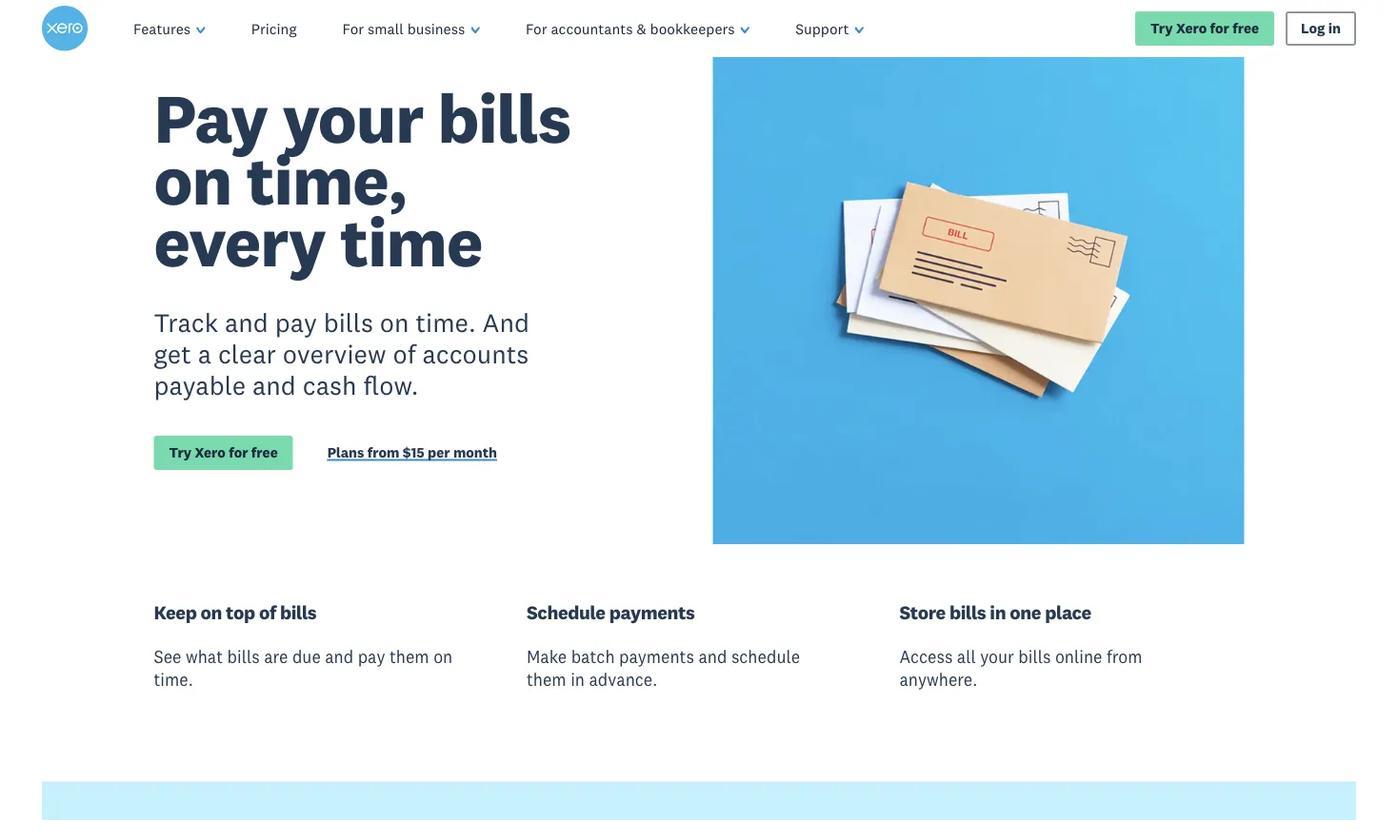 Task type: vqa. For each thing, say whether or not it's contained in the screenshot.


Task type: describe. For each thing, give the bounding box(es) containing it.
bills inside see what bills are due and pay them on time.
[[227, 647, 260, 668]]

from inside access all your bills online from anywhere.
[[1107, 647, 1142, 668]]

pay your bills on time, every time
[[154, 75, 571, 284]]

see
[[154, 647, 181, 668]]

and right 'a'
[[225, 306, 268, 339]]

pay
[[154, 75, 268, 161]]

pricing link
[[228, 0, 320, 57]]

them inside see what bills are due and pay them on time.
[[390, 647, 429, 668]]

and left cash
[[252, 369, 296, 402]]

1 vertical spatial of
[[259, 601, 276, 625]]

support
[[796, 19, 849, 38]]

try xero for free for plans from $15 per month
[[169, 444, 278, 462]]

make batch payments and schedule them in advance.
[[527, 647, 800, 690]]

bills inside track and pay bills on time. and get a clear overview of accounts payable and cash flow.
[[324, 306, 373, 339]]

accounts
[[422, 338, 529, 371]]

try xero for free link for log in
[[1135, 11, 1274, 46]]

of inside track and pay bills on time. and get a clear overview of accounts payable and cash flow.
[[393, 338, 416, 371]]

one
[[1010, 601, 1041, 625]]

and inside make batch payments and schedule them in advance.
[[699, 647, 727, 668]]

on inside pay your bills on time, every time
[[154, 137, 232, 223]]

pricing
[[251, 19, 297, 38]]

xero for plans from $15 per month
[[195, 444, 226, 462]]

for for for small business
[[342, 19, 364, 38]]

online
[[1055, 647, 1102, 668]]

for accountants & bookkeepers
[[526, 19, 735, 38]]

your inside pay your bills on time, every time
[[282, 75, 423, 161]]

bills inside access all your bills online from anywhere.
[[1018, 647, 1051, 668]]

for for plans from $15 per month
[[229, 444, 248, 462]]

for small business button
[[320, 0, 503, 57]]

0 vertical spatial payments
[[609, 601, 695, 625]]

store bills in one place
[[899, 601, 1091, 625]]

for small business
[[342, 19, 465, 38]]

what
[[186, 647, 223, 668]]

and inside see what bills are due and pay them on time.
[[325, 647, 354, 668]]

xero for log in
[[1176, 20, 1207, 37]]

a small stack of unopened envelopes containing bills. image
[[713, 13, 1244, 545]]

all
[[957, 647, 976, 668]]

per
[[428, 444, 450, 462]]

time
[[340, 199, 482, 284]]

try for plans from $15 per month
[[169, 444, 192, 462]]

log
[[1301, 20, 1325, 37]]

log in link
[[1286, 11, 1356, 46]]

access all your bills online from anywhere.
[[899, 647, 1142, 690]]

try for log in
[[1150, 20, 1173, 37]]

pay inside see what bills are due and pay them on time.
[[358, 647, 385, 668]]

and
[[482, 306, 530, 339]]

support button
[[773, 0, 887, 57]]

advance.
[[589, 669, 657, 690]]

xero homepage image
[[42, 6, 88, 51]]

&
[[637, 19, 646, 38]]

for for for accountants & bookkeepers
[[526, 19, 547, 38]]

anywhere.
[[899, 669, 977, 690]]

small
[[368, 19, 404, 38]]

place
[[1045, 601, 1091, 625]]



Task type: locate. For each thing, give the bounding box(es) containing it.
0 horizontal spatial time.
[[154, 669, 193, 690]]

0 horizontal spatial for
[[342, 19, 364, 38]]

1 for from the left
[[342, 19, 364, 38]]

flow.
[[363, 369, 419, 402]]

features
[[133, 19, 191, 38]]

of right the top on the left bottom of page
[[259, 601, 276, 625]]

plans from $15 per month link
[[327, 444, 497, 466]]

0 vertical spatial in
[[1328, 20, 1341, 37]]

on inside see what bills are due and pay them on time.
[[433, 647, 453, 668]]

try xero for free link
[[1135, 11, 1274, 46], [154, 436, 293, 470]]

for for log in
[[1210, 20, 1229, 37]]

of right overview
[[393, 338, 416, 371]]

your
[[282, 75, 423, 161], [980, 647, 1014, 668]]

0 horizontal spatial try
[[169, 444, 192, 462]]

0 horizontal spatial them
[[390, 647, 429, 668]]

for left log at the top right of page
[[1210, 20, 1229, 37]]

payments inside make batch payments and schedule them in advance.
[[619, 647, 694, 668]]

free left plans
[[251, 444, 278, 462]]

your inside access all your bills online from anywhere.
[[980, 647, 1014, 668]]

1 horizontal spatial try
[[1150, 20, 1173, 37]]

for down payable on the left of page
[[229, 444, 248, 462]]

make
[[527, 647, 567, 668]]

for left accountants
[[526, 19, 547, 38]]

1 vertical spatial try
[[169, 444, 192, 462]]

accountants
[[551, 19, 633, 38]]

of
[[393, 338, 416, 371], [259, 601, 276, 625]]

1 vertical spatial xero
[[195, 444, 226, 462]]

try xero for free for log in
[[1150, 20, 1259, 37]]

from right online
[[1107, 647, 1142, 668]]

pay
[[275, 306, 317, 339], [358, 647, 385, 668]]

free
[[1233, 20, 1259, 37], [251, 444, 278, 462]]

schedule
[[527, 601, 605, 625]]

1 horizontal spatial your
[[980, 647, 1014, 668]]

access
[[899, 647, 953, 668]]

on
[[154, 137, 232, 223], [380, 306, 409, 339], [200, 601, 222, 625], [433, 647, 453, 668]]

schedule
[[731, 647, 800, 668]]

for
[[1210, 20, 1229, 37], [229, 444, 248, 462]]

1 vertical spatial pay
[[358, 647, 385, 668]]

1 vertical spatial free
[[251, 444, 278, 462]]

get
[[154, 338, 191, 371]]

xero
[[1176, 20, 1207, 37], [195, 444, 226, 462]]

1 vertical spatial from
[[1107, 647, 1142, 668]]

2 horizontal spatial in
[[1328, 20, 1341, 37]]

0 vertical spatial of
[[393, 338, 416, 371]]

2 for from the left
[[526, 19, 547, 38]]

a
[[198, 338, 211, 371]]

payments up advance.
[[619, 647, 694, 668]]

and right due
[[325, 647, 354, 668]]

month
[[453, 444, 497, 462]]

in
[[1328, 20, 1341, 37], [990, 601, 1006, 625], [571, 669, 585, 690]]

in right log at the top right of page
[[1328, 20, 1341, 37]]

for accountants & bookkeepers button
[[503, 0, 773, 57]]

0 vertical spatial your
[[282, 75, 423, 161]]

every
[[154, 199, 326, 284]]

bills inside pay your bills on time, every time
[[438, 75, 571, 161]]

batch
[[571, 647, 615, 668]]

time.
[[416, 306, 476, 339], [154, 669, 193, 690]]

from left "$15"
[[367, 444, 399, 462]]

payable
[[154, 369, 246, 402]]

1 horizontal spatial from
[[1107, 647, 1142, 668]]

1 horizontal spatial pay
[[358, 647, 385, 668]]

for
[[342, 19, 364, 38], [526, 19, 547, 38]]

pay right due
[[358, 647, 385, 668]]

business
[[407, 19, 465, 38]]

1 horizontal spatial try xero for free
[[1150, 20, 1259, 37]]

0 vertical spatial try
[[1150, 20, 1173, 37]]

0 horizontal spatial from
[[367, 444, 399, 462]]

1 vertical spatial try xero for free link
[[154, 436, 293, 470]]

0 vertical spatial from
[[367, 444, 399, 462]]

plans from $15 per month
[[327, 444, 497, 462]]

in left one
[[990, 601, 1006, 625]]

track
[[154, 306, 218, 339]]

time. left and
[[416, 306, 476, 339]]

on inside track and pay bills on time. and get a clear overview of accounts payable and cash flow.
[[380, 306, 409, 339]]

schedule payments
[[527, 601, 695, 625]]

0 horizontal spatial try xero for free link
[[154, 436, 293, 470]]

0 horizontal spatial pay
[[275, 306, 317, 339]]

0 vertical spatial xero
[[1176, 20, 1207, 37]]

0 horizontal spatial in
[[571, 669, 585, 690]]

and
[[225, 306, 268, 339], [252, 369, 296, 402], [325, 647, 354, 668], [699, 647, 727, 668]]

0 vertical spatial for
[[1210, 20, 1229, 37]]

time. inside see what bills are due and pay them on time.
[[154, 669, 193, 690]]

$15
[[403, 444, 425, 462]]

payments up make batch payments and schedule them in advance.
[[609, 601, 695, 625]]

keep
[[154, 601, 197, 625]]

pay inside track and pay bills on time. and get a clear overview of accounts payable and cash flow.
[[275, 306, 317, 339]]

try
[[1150, 20, 1173, 37], [169, 444, 192, 462]]

are
[[264, 647, 288, 668]]

0 horizontal spatial try xero for free
[[169, 444, 278, 462]]

free for plans
[[251, 444, 278, 462]]

pay up cash
[[275, 306, 317, 339]]

bookkeepers
[[650, 19, 735, 38]]

1 horizontal spatial for
[[1210, 20, 1229, 37]]

due
[[292, 647, 321, 668]]

clear
[[218, 338, 276, 371]]

1 horizontal spatial of
[[393, 338, 416, 371]]

plans
[[327, 444, 364, 462]]

1 horizontal spatial for
[[526, 19, 547, 38]]

1 horizontal spatial them
[[527, 669, 566, 690]]

1 horizontal spatial xero
[[1176, 20, 1207, 37]]

1 horizontal spatial in
[[990, 601, 1006, 625]]

and left the 'schedule'
[[699, 647, 727, 668]]

in down batch
[[571, 669, 585, 690]]

0 horizontal spatial for
[[229, 444, 248, 462]]

1 vertical spatial for
[[229, 444, 248, 462]]

time,
[[246, 137, 407, 223]]

1 vertical spatial time.
[[154, 669, 193, 690]]

free left log at the top right of page
[[1233, 20, 1259, 37]]

0 vertical spatial them
[[390, 647, 429, 668]]

time. down see
[[154, 669, 193, 690]]

in inside make batch payments and schedule them in advance.
[[571, 669, 585, 690]]

0 horizontal spatial your
[[282, 75, 423, 161]]

cash
[[303, 369, 357, 402]]

keep on top of bills
[[154, 601, 316, 625]]

top
[[226, 601, 255, 625]]

0 horizontal spatial of
[[259, 601, 276, 625]]

overview
[[283, 338, 386, 371]]

log in
[[1301, 20, 1341, 37]]

0 vertical spatial time.
[[416, 306, 476, 339]]

1 vertical spatial try xero for free
[[169, 444, 278, 462]]

2 vertical spatial in
[[571, 669, 585, 690]]

1 horizontal spatial free
[[1233, 20, 1259, 37]]

try xero for free link for plans from $15 per month
[[154, 436, 293, 470]]

for left small
[[342, 19, 364, 38]]

features button
[[111, 0, 228, 57]]

1 horizontal spatial try xero for free link
[[1135, 11, 1274, 46]]

payments
[[609, 601, 695, 625], [619, 647, 694, 668]]

0 vertical spatial try xero for free
[[1150, 20, 1259, 37]]

0 vertical spatial pay
[[275, 306, 317, 339]]

1 horizontal spatial time.
[[416, 306, 476, 339]]

them inside make batch payments and schedule them in advance.
[[527, 669, 566, 690]]

free for log
[[1233, 20, 1259, 37]]

try xero for free
[[1150, 20, 1259, 37], [169, 444, 278, 462]]

bills
[[438, 75, 571, 161], [324, 306, 373, 339], [280, 601, 316, 625], [950, 601, 986, 625], [227, 647, 260, 668], [1018, 647, 1051, 668]]

them
[[390, 647, 429, 668], [527, 669, 566, 690]]

1 vertical spatial payments
[[619, 647, 694, 668]]

see what bills are due and pay them on time.
[[154, 647, 453, 690]]

store
[[899, 601, 946, 625]]

0 vertical spatial try xero for free link
[[1135, 11, 1274, 46]]

1 vertical spatial them
[[527, 669, 566, 690]]

0 vertical spatial free
[[1233, 20, 1259, 37]]

time. inside track and pay bills on time. and get a clear overview of accounts payable and cash flow.
[[416, 306, 476, 339]]

1 vertical spatial your
[[980, 647, 1014, 668]]

0 horizontal spatial free
[[251, 444, 278, 462]]

1 vertical spatial in
[[990, 601, 1006, 625]]

from
[[367, 444, 399, 462], [1107, 647, 1142, 668]]

0 horizontal spatial xero
[[195, 444, 226, 462]]

track and pay bills on time. and get a clear overview of accounts payable and cash flow.
[[154, 306, 530, 402]]



